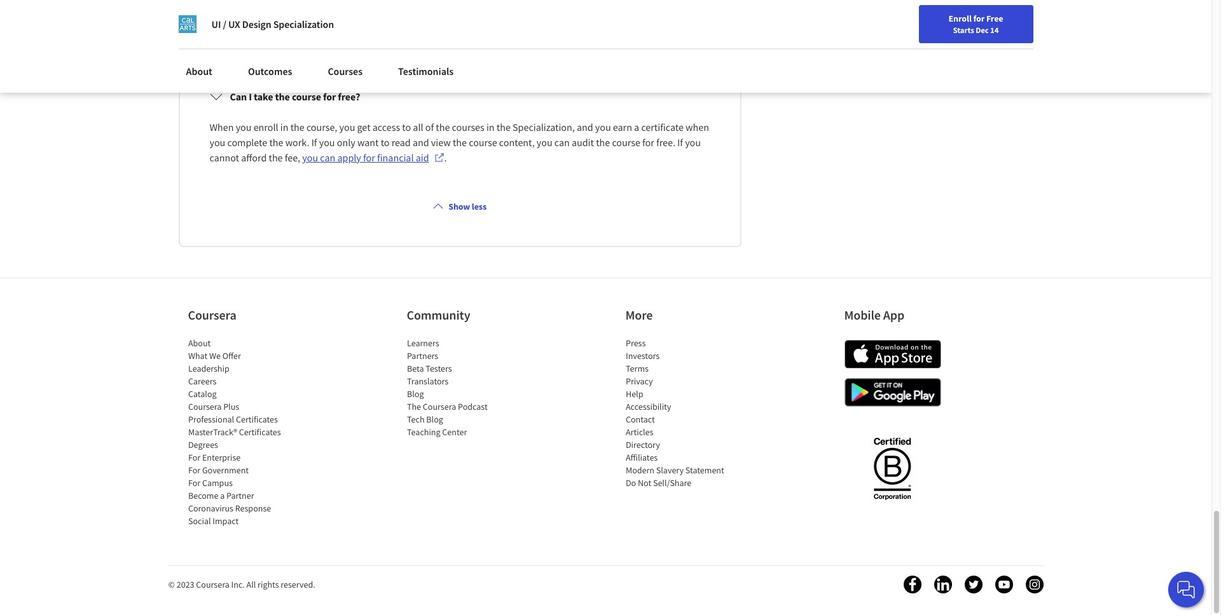 Task type: locate. For each thing, give the bounding box(es) containing it.
1 in from the left
[[280, 121, 289, 134]]

a
[[488, 15, 493, 27], [548, 30, 553, 43], [634, 121, 640, 134], [220, 491, 224, 502]]

california institute of the arts image
[[178, 15, 196, 33]]

if right free.
[[678, 136, 683, 149]]

learners partners beta testers translators blog the coursera podcast tech blog teaching center
[[407, 338, 487, 438]]

list for more
[[626, 337, 734, 490]]

0 vertical spatial certificates
[[236, 414, 278, 426]]

find
[[859, 15, 875, 26]]

offer
[[222, 351, 241, 362]]

0 horizontal spatial afford
[[241, 151, 267, 164]]

0 horizontal spatial list
[[188, 337, 296, 528]]

fin
[[210, 30, 221, 43]]

social impact link
[[188, 516, 238, 527]]

0 horizontal spatial to
[[381, 136, 390, 149]]

mobile app
[[845, 307, 905, 323]]

0 vertical spatial your
[[877, 15, 894, 26]]

0 vertical spatial afford
[[594, 15, 620, 27]]

afford inside yes. in select learning programs, you can apply for financial aid or a scholarship if you can't afford the enrollment fee. if fin aid or scholarship is available for your learning program selection, you'll find a link to apply on the description page.
[[594, 15, 620, 27]]

None search field
[[181, 8, 487, 33]]

careers
[[188, 376, 216, 387]]

1 horizontal spatial your
[[877, 15, 894, 26]]

yes. in select learning programs, you can apply for financial aid or a scholarship if you can't afford the enrollment fee. if fin aid or scholarship is available for your learning program selection, you'll find a link to apply on the description page.
[[210, 15, 712, 58]]

chat with us image
[[1176, 580, 1197, 601]]

we
[[209, 351, 220, 362]]

audit
[[572, 136, 594, 149]]

1 horizontal spatial financial
[[422, 15, 459, 27]]

apply left on
[[583, 30, 607, 43]]

apply
[[383, 15, 406, 27], [583, 30, 607, 43], [338, 151, 361, 164]]

1 horizontal spatial aid
[[416, 151, 429, 164]]

certificates up mastertrack® certificates "link"
[[236, 414, 278, 426]]

for inside when you enroll in the course, you get access to all of the courses in the specialization, and you earn a certificate when you complete the work. if you only want to read and view the course content, you can audit the course for free. if you cannot afford the fee,
[[643, 136, 655, 149]]

for up for campus link
[[188, 465, 200, 477]]

content,
[[499, 136, 535, 149]]

2 horizontal spatial list
[[626, 337, 734, 490]]

contact
[[626, 414, 655, 426]]

is
[[300, 30, 307, 43]]

statement
[[685, 465, 724, 477]]

teaching center link
[[407, 427, 467, 438]]

community
[[407, 307, 471, 323]]

a right earn
[[634, 121, 640, 134]]

directory link
[[626, 440, 660, 451]]

mastertrack® certificates link
[[188, 427, 281, 438]]

to down the access
[[381, 136, 390, 149]]

articles
[[626, 427, 653, 438]]

about what we offer leadership careers catalog coursera plus professional certificates mastertrack® certificates degrees for enterprise for government for campus become a partner coronavirus response social impact
[[188, 338, 281, 527]]

1 vertical spatial financial
[[377, 151, 414, 164]]

can left audit at the top of the page
[[555, 136, 570, 149]]

afford down complete at the top left
[[241, 151, 267, 164]]

coursera up "tech blog" link
[[423, 401, 456, 413]]

career
[[914, 15, 939, 26]]

do
[[626, 478, 636, 489]]

you right fee,
[[302, 151, 318, 164]]

available
[[309, 30, 347, 43]]

0 vertical spatial learning
[[265, 15, 300, 27]]

to right link
[[573, 30, 581, 43]]

blog up the
[[407, 389, 424, 400]]

or down select
[[238, 30, 247, 43]]

2 vertical spatial to
[[381, 136, 390, 149]]

aid up selection,
[[461, 15, 474, 27]]

2 vertical spatial aid
[[416, 151, 429, 164]]

in right courses
[[487, 121, 495, 134]]

0 vertical spatial scholarship
[[495, 15, 544, 27]]

1 vertical spatial about link
[[188, 338, 210, 349]]

you up complete at the top left
[[236, 121, 252, 134]]

0 horizontal spatial financial
[[377, 151, 414, 164]]

aid right the fin
[[223, 30, 236, 43]]

in
[[228, 15, 236, 27]]

social
[[188, 516, 211, 527]]

2 horizontal spatial if
[[705, 15, 710, 27]]

3 list from the left
[[626, 337, 734, 490]]

0 horizontal spatial course
[[292, 90, 321, 103]]

what
[[188, 351, 207, 362]]

afford inside when you enroll in the course, you get access to all of the courses in the specialization, and you earn a certificate when you complete the work. if you only want to read and view the course content, you can audit the course for free. if you cannot afford the fee,
[[241, 151, 267, 164]]

blog
[[407, 389, 424, 400], [426, 414, 443, 426]]

for down degrees link
[[188, 452, 200, 464]]

0 horizontal spatial in
[[280, 121, 289, 134]]

the up content,
[[497, 121, 511, 134]]

you up only
[[339, 121, 355, 134]]

list containing press
[[626, 337, 734, 490]]

read
[[392, 136, 411, 149]]

you down the when
[[210, 136, 225, 149]]

0 vertical spatial about link
[[178, 57, 220, 85]]

to left all
[[402, 121, 411, 134]]

1 horizontal spatial and
[[577, 121, 593, 134]]

can inside yes. in select learning programs, you can apply for financial aid or a scholarship if you can't afford the enrollment fee. if fin aid or scholarship is available for your learning program selection, you'll find a link to apply on the description page.
[[365, 15, 381, 27]]

app
[[884, 307, 905, 323]]

the right take
[[275, 90, 290, 103]]

list
[[188, 337, 296, 528], [407, 337, 515, 439], [626, 337, 734, 490]]

list for coursera
[[188, 337, 296, 528]]

about
[[186, 65, 212, 78], [188, 338, 210, 349]]

afford up on
[[594, 15, 620, 27]]

translators
[[407, 376, 448, 387]]

design
[[242, 18, 271, 31]]

a down the "campus"
[[220, 491, 224, 502]]

1 vertical spatial your
[[363, 30, 383, 43]]

testimonials
[[398, 65, 454, 78]]

coursera
[[188, 307, 236, 323], [188, 401, 221, 413], [423, 401, 456, 413], [196, 580, 230, 591]]

on
[[609, 30, 620, 43]]

or up selection,
[[476, 15, 486, 27]]

can down 'course,'
[[320, 151, 335, 164]]

0 vertical spatial and
[[577, 121, 593, 134]]

slavery
[[656, 465, 684, 477]]

tech blog link
[[407, 414, 443, 426]]

if right fee.
[[705, 15, 710, 27]]

1 vertical spatial about
[[188, 338, 210, 349]]

financial inside yes. in select learning programs, you can apply for financial aid or a scholarship if you can't afford the enrollment fee. if fin aid or scholarship is available for your learning program selection, you'll find a link to apply on the description page.
[[422, 15, 459, 27]]

careers link
[[188, 376, 216, 387]]

2 horizontal spatial can
[[555, 136, 570, 149]]

course down courses
[[469, 136, 497, 149]]

0 vertical spatial can
[[365, 15, 381, 27]]

2 list from the left
[[407, 337, 515, 439]]

list containing about
[[188, 337, 296, 528]]

in
[[280, 121, 289, 134], [487, 121, 495, 134]]

sell/share
[[653, 478, 691, 489]]

coursera facebook image
[[904, 576, 922, 594]]

all
[[413, 121, 423, 134]]

testers
[[426, 363, 452, 375]]

for up dec
[[974, 13, 985, 24]]

course inside dropdown button
[[292, 90, 321, 103]]

response
[[235, 503, 271, 515]]

1 horizontal spatial in
[[487, 121, 495, 134]]

scholarship up "you'll"
[[495, 15, 544, 27]]

©
[[168, 580, 175, 591]]

1 horizontal spatial or
[[476, 15, 486, 27]]

and
[[577, 121, 593, 134], [413, 136, 429, 149]]

for government link
[[188, 465, 248, 477]]

for left free?
[[323, 90, 336, 103]]

apply up testimonials
[[383, 15, 406, 27]]

afford
[[594, 15, 620, 27], [241, 151, 267, 164]]

terms link
[[626, 363, 649, 375]]

for left free.
[[643, 136, 655, 149]]

you down 'when'
[[685, 136, 701, 149]]

yes.
[[210, 15, 226, 27]]

learners link
[[407, 338, 439, 349]]

when you enroll in the course, you get access to all of the courses in the specialization, and you earn a certificate when you complete the work. if you only want to read and view the course content, you can audit the course for free. if you cannot afford the fee,
[[210, 121, 711, 164]]

about up what
[[188, 338, 210, 349]]

1 horizontal spatial can
[[365, 15, 381, 27]]

list for community
[[407, 337, 515, 439]]

you
[[348, 15, 363, 27], [553, 15, 569, 27], [236, 121, 252, 134], [339, 121, 355, 134], [595, 121, 611, 134], [210, 136, 225, 149], [319, 136, 335, 149], [537, 136, 553, 149], [685, 136, 701, 149], [302, 151, 318, 164]]

program
[[422, 30, 458, 43]]

financial down "read"
[[377, 151, 414, 164]]

learning left program on the left of the page
[[385, 30, 420, 43]]

1 list from the left
[[188, 337, 296, 528]]

teaching
[[407, 427, 440, 438]]

1 horizontal spatial list
[[407, 337, 515, 439]]

0 horizontal spatial scholarship
[[249, 30, 298, 43]]

beta
[[407, 363, 424, 375]]

2 vertical spatial for
[[188, 478, 200, 489]]

1 horizontal spatial course
[[469, 136, 497, 149]]

can i take the course for free? button
[[199, 79, 721, 114]]

for up testimonials
[[409, 15, 420, 27]]

blog up 'teaching center' link
[[426, 414, 443, 426]]

course down earn
[[612, 136, 641, 149]]

if right work.
[[312, 136, 317, 149]]

2 for from the top
[[188, 465, 200, 477]]

1 horizontal spatial scholarship
[[495, 15, 544, 27]]

selection,
[[460, 30, 501, 43]]

coursera youtube image
[[995, 576, 1013, 594]]

1 horizontal spatial afford
[[594, 15, 620, 27]]

inc.
[[231, 580, 245, 591]]

aid left opens in a new tab "image"
[[416, 151, 429, 164]]

3 for from the top
[[188, 478, 200, 489]]

1 vertical spatial aid
[[223, 30, 236, 43]]

a up selection,
[[488, 15, 493, 27]]

testimonials link
[[391, 57, 461, 85]]

coronavirus
[[188, 503, 233, 515]]

course
[[292, 90, 321, 103], [469, 136, 497, 149], [612, 136, 641, 149]]

for up become
[[188, 478, 200, 489]]

coursera down catalog link
[[188, 401, 221, 413]]

1 horizontal spatial to
[[402, 121, 411, 134]]

coursera instagram image
[[1026, 576, 1044, 594]]

apply down only
[[338, 151, 361, 164]]

0 vertical spatial to
[[573, 30, 581, 43]]

1 horizontal spatial learning
[[385, 30, 420, 43]]

english button
[[945, 0, 1022, 41]]

about link up what
[[188, 338, 210, 349]]

a inside when you enroll in the course, you get access to all of the courses in the specialization, and you earn a certificate when you complete the work. if you only want to read and view the course content, you can audit the course for free. if you cannot afford the fee,
[[634, 121, 640, 134]]

scholarship down select
[[249, 30, 298, 43]]

specialization
[[273, 18, 334, 31]]

0 vertical spatial blog
[[407, 389, 424, 400]]

opens in a new tab image
[[434, 153, 444, 163]]

coursera inside about what we offer leadership careers catalog coursera plus professional certificates mastertrack® certificates degrees for enterprise for government for campus become a partner coronavirus response social impact
[[188, 401, 221, 413]]

0 vertical spatial aid
[[461, 15, 474, 27]]

government
[[202, 465, 248, 477]]

2 vertical spatial apply
[[338, 151, 361, 164]]

can inside when you enroll in the course, you get access to all of the courses in the specialization, and you earn a certificate when you complete the work. if you only want to read and view the course content, you can audit the course for free. if you cannot afford the fee,
[[555, 136, 570, 149]]

if inside yes. in select learning programs, you can apply for financial aid or a scholarship if you can't afford the enrollment fee. if fin aid or scholarship is available for your learning program selection, you'll find a link to apply on the description page.
[[705, 15, 710, 27]]

1 vertical spatial apply
[[583, 30, 607, 43]]

2 horizontal spatial to
[[573, 30, 581, 43]]

about down "page."
[[186, 65, 212, 78]]

catalog
[[188, 389, 216, 400]]

your right find
[[877, 15, 894, 26]]

mobile
[[845, 307, 881, 323]]

0 horizontal spatial your
[[363, 30, 383, 43]]

and up audit at the top of the page
[[577, 121, 593, 134]]

partner
[[226, 491, 254, 502]]

2 horizontal spatial course
[[612, 136, 641, 149]]

0 horizontal spatial apply
[[338, 151, 361, 164]]

work.
[[285, 136, 310, 149]]

0 vertical spatial about
[[186, 65, 212, 78]]

course up 'course,'
[[292, 90, 321, 103]]

0 horizontal spatial blog
[[407, 389, 424, 400]]

1 vertical spatial to
[[402, 121, 411, 134]]

enrollment
[[638, 15, 685, 27]]

0 vertical spatial financial
[[422, 15, 459, 27]]

page.
[[210, 45, 233, 58]]

learning right select
[[265, 15, 300, 27]]

1 vertical spatial for
[[188, 465, 200, 477]]

to
[[573, 30, 581, 43], [402, 121, 411, 134], [381, 136, 390, 149]]

list containing learners
[[407, 337, 515, 439]]

2 horizontal spatial aid
[[461, 15, 474, 27]]

1 vertical spatial can
[[555, 136, 570, 149]]

partners link
[[407, 351, 438, 362]]

0 vertical spatial for
[[188, 452, 200, 464]]

financial up program on the left of the page
[[422, 15, 459, 27]]

for down want
[[363, 151, 375, 164]]

1 vertical spatial or
[[238, 30, 247, 43]]

earn
[[613, 121, 632, 134]]

about link down the fin
[[178, 57, 220, 85]]

and down all
[[413, 136, 429, 149]]

1 vertical spatial afford
[[241, 151, 267, 164]]

can right programs,
[[365, 15, 381, 27]]

the up work.
[[291, 121, 305, 134]]

coursera plus link
[[188, 401, 239, 413]]

0 vertical spatial apply
[[383, 15, 406, 27]]

0 horizontal spatial learning
[[265, 15, 300, 27]]

certificates down 'professional certificates' link
[[239, 427, 281, 438]]

1 horizontal spatial blog
[[426, 414, 443, 426]]

the inside dropdown button
[[275, 90, 290, 103]]

free
[[987, 13, 1004, 24]]

0 horizontal spatial and
[[413, 136, 429, 149]]

in right enroll on the top left of the page
[[280, 121, 289, 134]]

you right programs,
[[348, 15, 363, 27]]

your up courses link
[[363, 30, 383, 43]]

the
[[622, 15, 636, 27], [622, 30, 636, 43], [275, 90, 290, 103], [291, 121, 305, 134], [436, 121, 450, 134], [497, 121, 511, 134], [269, 136, 283, 149], [453, 136, 467, 149], [596, 136, 610, 149], [269, 151, 283, 164]]

about inside about what we offer leadership careers catalog coursera plus professional certificates mastertrack® certificates degrees for enterprise for government for campus become a partner coronavirus response social impact
[[188, 338, 210, 349]]

the right of
[[436, 121, 450, 134]]

1 horizontal spatial apply
[[383, 15, 406, 27]]

0 horizontal spatial can
[[320, 151, 335, 164]]

1 for from the top
[[188, 452, 200, 464]]



Task type: vqa. For each thing, say whether or not it's contained in the screenshot.
Testimonials
yes



Task type: describe. For each thing, give the bounding box(es) containing it.
select
[[238, 15, 263, 27]]

get it on google play image
[[845, 379, 941, 407]]

can
[[230, 90, 247, 103]]

ui
[[212, 18, 221, 31]]

the left fee,
[[269, 151, 283, 164]]

fee,
[[285, 151, 300, 164]]

the down enroll on the top left of the page
[[269, 136, 283, 149]]

about link for what we offer
[[188, 338, 210, 349]]

press investors terms privacy help accessibility contact articles directory affiliates modern slavery statement do not sell/share
[[626, 338, 724, 489]]

14
[[991, 25, 999, 35]]

show less
[[449, 201, 487, 212]]

not
[[638, 478, 651, 489]]

find
[[529, 30, 546, 43]]

when
[[686, 121, 709, 134]]

you down specialization,
[[537, 136, 553, 149]]

reserved.
[[281, 580, 315, 591]]

2 horizontal spatial apply
[[583, 30, 607, 43]]

about for about what we offer leadership careers catalog coursera plus professional certificates mastertrack® certificates degrees for enterprise for government for campus become a partner coronavirus response social impact
[[188, 338, 210, 349]]

english
[[968, 14, 999, 27]]

coronavirus response link
[[188, 503, 271, 515]]

only
[[337, 136, 355, 149]]

you can apply for financial aid link
[[302, 150, 444, 165]]

about link for outcomes
[[178, 57, 220, 85]]

1 vertical spatial learning
[[385, 30, 420, 43]]

accessibility
[[626, 401, 671, 413]]

modern
[[626, 465, 654, 477]]

outcomes
[[248, 65, 292, 78]]

to inside yes. in select learning programs, you can apply for financial aid or a scholarship if you can't afford the enrollment fee. if fin aid or scholarship is available for your learning program selection, you'll find a link to apply on the description page.
[[573, 30, 581, 43]]

want
[[358, 136, 379, 149]]

accessibility link
[[626, 401, 671, 413]]

take
[[254, 90, 273, 103]]

do not sell/share link
[[626, 478, 691, 489]]

what we offer link
[[188, 351, 241, 362]]

the right audit at the top of the page
[[596, 136, 610, 149]]

enroll
[[254, 121, 278, 134]]

contact link
[[626, 414, 655, 426]]

coursera linkedin image
[[934, 576, 952, 594]]

courses
[[328, 65, 363, 78]]

0 horizontal spatial aid
[[223, 30, 236, 43]]

mastertrack®
[[188, 427, 237, 438]]

logo of certified b corporation image
[[867, 431, 919, 507]]

leadership
[[188, 363, 229, 375]]

affiliates link
[[626, 452, 658, 464]]

the
[[407, 401, 421, 413]]

2 vertical spatial can
[[320, 151, 335, 164]]

enroll for free starts dec 14
[[949, 13, 1004, 35]]

professional certificates link
[[188, 414, 278, 426]]

ui / ux design specialization
[[212, 18, 334, 31]]

modern slavery statement link
[[626, 465, 724, 477]]

coursera twitter image
[[965, 576, 983, 594]]

certificate
[[642, 121, 684, 134]]

for inside dropdown button
[[323, 90, 336, 103]]

fee.
[[687, 15, 703, 27]]

enroll
[[949, 13, 972, 24]]

complete
[[227, 136, 267, 149]]

leadership link
[[188, 363, 229, 375]]

less
[[472, 201, 487, 212]]

you right "if"
[[553, 15, 569, 27]]

a inside about what we offer leadership careers catalog coursera plus professional certificates mastertrack® certificates degrees for enterprise for government for campus become a partner coronavirus response social impact
[[220, 491, 224, 502]]

1 vertical spatial certificates
[[239, 427, 281, 438]]

free?
[[338, 90, 360, 103]]

blog link
[[407, 389, 424, 400]]

programs,
[[302, 15, 346, 27]]

show
[[449, 201, 470, 212]]

the down courses
[[453, 136, 467, 149]]

starts
[[954, 25, 975, 35]]

you down 'course,'
[[319, 136, 335, 149]]

the left 'enrollment'
[[622, 15, 636, 27]]

you'll
[[503, 30, 527, 43]]

find your new career
[[859, 15, 939, 26]]

about for about
[[186, 65, 212, 78]]

find your new career link
[[853, 13, 945, 29]]

for campus link
[[188, 478, 232, 489]]

your inside yes. in select learning programs, you can apply for financial aid or a scholarship if you can't afford the enrollment fee. if fin aid or scholarship is available for your learning program selection, you'll find a link to apply on the description page.
[[363, 30, 383, 43]]

coursera left inc.
[[196, 580, 230, 591]]

articles link
[[626, 427, 653, 438]]

you left earn
[[595, 121, 611, 134]]

for enterprise link
[[188, 452, 240, 464]]

ux
[[228, 18, 240, 31]]

help link
[[626, 389, 643, 400]]

can i take the course for free?
[[230, 90, 360, 103]]

degrees link
[[188, 440, 218, 451]]

0 horizontal spatial or
[[238, 30, 247, 43]]

you inside you can apply for financial aid link
[[302, 151, 318, 164]]

for inside enroll for free starts dec 14
[[974, 13, 985, 24]]

coursera inside 'learners partners beta testers translators blog the coursera podcast tech blog teaching center'
[[423, 401, 456, 413]]

tech
[[407, 414, 424, 426]]

1 vertical spatial blog
[[426, 414, 443, 426]]

help
[[626, 389, 643, 400]]

0 horizontal spatial if
[[312, 136, 317, 149]]

translators link
[[407, 376, 448, 387]]

press
[[626, 338, 646, 349]]

investors
[[626, 351, 660, 362]]

rights
[[258, 580, 279, 591]]

1 vertical spatial scholarship
[[249, 30, 298, 43]]

© 2023 coursera inc. all rights reserved.
[[168, 580, 315, 591]]

degrees
[[188, 440, 218, 451]]

terms
[[626, 363, 649, 375]]

link
[[555, 30, 571, 43]]

0 vertical spatial or
[[476, 15, 486, 27]]

the right on
[[622, 30, 636, 43]]

2 in from the left
[[487, 121, 495, 134]]

1 vertical spatial and
[[413, 136, 429, 149]]

podcast
[[458, 401, 487, 413]]

a left link
[[548, 30, 553, 43]]

partners
[[407, 351, 438, 362]]

i
[[249, 90, 252, 103]]

outcomes link
[[240, 57, 300, 85]]

1 horizontal spatial if
[[678, 136, 683, 149]]

coursera up what we offer link
[[188, 307, 236, 323]]

for right available
[[349, 30, 361, 43]]

download on the app store image
[[845, 340, 941, 369]]

courses
[[452, 121, 485, 134]]

beta testers link
[[407, 363, 452, 375]]



